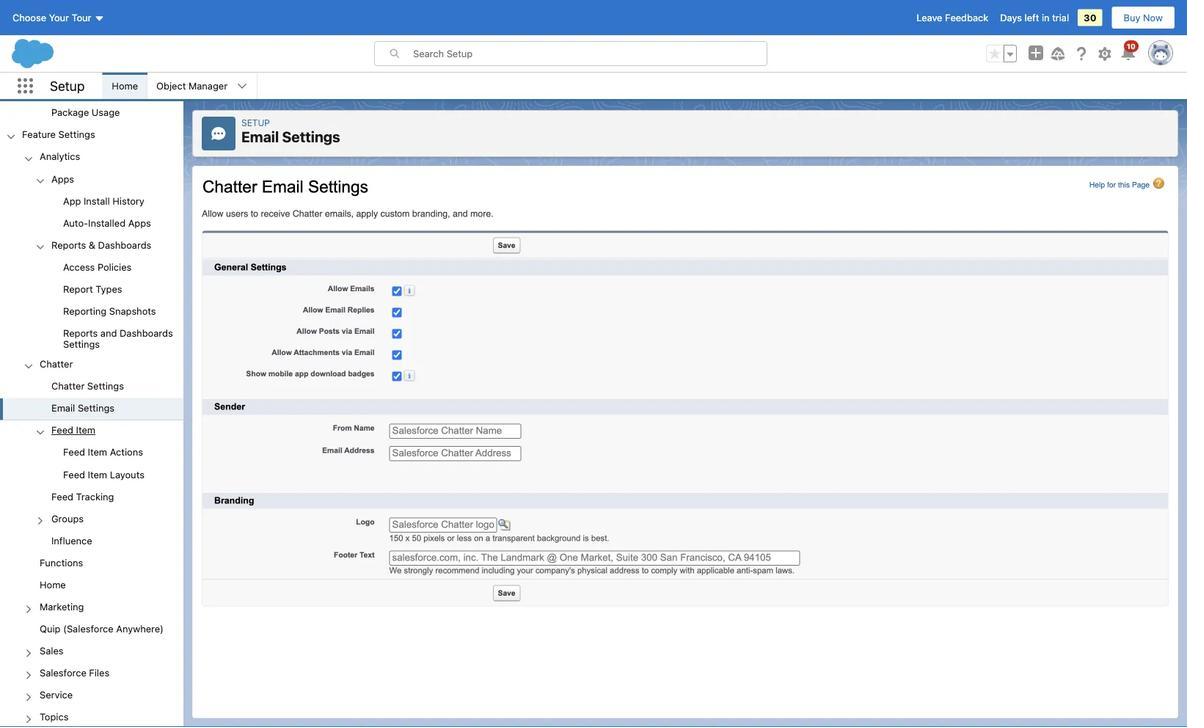 Task type: describe. For each thing, give the bounding box(es) containing it.
influence link
[[51, 535, 92, 548]]

chatter settings link
[[51, 381, 124, 394]]

service link
[[40, 690, 73, 703]]

email settings
[[51, 403, 115, 414]]

feature settings
[[22, 129, 95, 140]]

trial
[[1053, 12, 1070, 23]]

30
[[1084, 12, 1097, 23]]

groups
[[51, 513, 84, 524]]

(salesforce
[[63, 623, 114, 634]]

app
[[63, 195, 81, 206]]

choose your tour
[[12, 12, 91, 23]]

auto-installed apps
[[63, 217, 151, 228]]

manager
[[189, 80, 228, 91]]

left
[[1025, 12, 1040, 23]]

report types
[[63, 283, 122, 295]]

buy now button
[[1112, 6, 1176, 29]]

leave feedback
[[917, 12, 989, 23]]

apps tree item
[[0, 169, 184, 235]]

topics link
[[40, 712, 69, 725]]

dashboards for reports and dashboards settings
[[120, 328, 173, 339]]

10 button
[[1120, 40, 1139, 62]]

functions
[[40, 557, 83, 568]]

actions
[[110, 447, 143, 458]]

usage
[[92, 107, 120, 118]]

snapshots
[[109, 306, 156, 317]]

10
[[1127, 42, 1136, 50]]

files
[[89, 668, 109, 679]]

access policies
[[63, 261, 132, 272]]

group for chatter
[[0, 376, 184, 553]]

report
[[63, 283, 93, 295]]

marketing link
[[40, 601, 84, 615]]

group for feature settings
[[0, 147, 184, 727]]

marketing
[[40, 601, 84, 612]]

settings for feature settings
[[58, 129, 95, 140]]

days left in trial
[[1001, 12, 1070, 23]]

choose your tour button
[[12, 6, 105, 29]]

feed for feed tracking
[[51, 491, 73, 502]]

object
[[156, 80, 186, 91]]

&
[[89, 239, 95, 250]]

0 vertical spatial item
[[76, 425, 95, 436]]

package usage link
[[51, 107, 120, 120]]

feed item tree item
[[0, 420, 184, 487]]

feed tracking link
[[51, 491, 114, 504]]

email settings link
[[51, 403, 115, 416]]

reports for reports & dashboards
[[51, 239, 86, 250]]

reports & dashboards link
[[51, 239, 151, 253]]

chatter tree item
[[0, 354, 184, 553]]

group for feed item
[[0, 442, 184, 487]]

feed tracking
[[51, 491, 114, 502]]

1 horizontal spatial home
[[112, 80, 138, 91]]

email inside tree item
[[51, 403, 75, 414]]

setup email settings
[[242, 117, 340, 145]]

email inside setup email settings
[[242, 128, 279, 145]]

auto-installed apps link
[[63, 217, 151, 231]]

policies
[[98, 261, 132, 272]]

reports and dashboards settings
[[63, 328, 173, 350]]

settings inside reports and dashboards settings
[[63, 339, 100, 350]]

reporting
[[63, 306, 107, 317]]

settings for chatter settings
[[87, 381, 124, 392]]

auto-
[[63, 217, 88, 228]]

reports and dashboards settings link
[[63, 328, 184, 350]]

feed item
[[51, 425, 95, 436]]

sales link
[[40, 646, 64, 659]]

setup link
[[242, 117, 270, 128]]

now
[[1144, 12, 1163, 23]]

app install history
[[63, 195, 144, 206]]

package
[[51, 107, 89, 118]]

feature settings link
[[22, 129, 95, 142]]

install
[[84, 195, 110, 206]]

package usage
[[51, 107, 120, 118]]

sales
[[40, 646, 64, 657]]

package usage group
[[0, 58, 184, 125]]

feed item actions link
[[63, 447, 143, 460]]

buy now
[[1124, 12, 1163, 23]]

0 vertical spatial apps
[[51, 173, 74, 184]]

group for analytics
[[0, 169, 184, 354]]

reports & dashboards tree item
[[0, 235, 184, 354]]

reporting snapshots link
[[63, 306, 156, 319]]

reports & dashboards
[[51, 239, 151, 250]]

setup for setup
[[50, 78, 85, 94]]

installed
[[88, 217, 126, 228]]

types
[[96, 283, 122, 295]]



Task type: locate. For each thing, give the bounding box(es) containing it.
dashboards inside reports and dashboards settings
[[120, 328, 173, 339]]

dashboards for reports & dashboards
[[98, 239, 151, 250]]

home down functions link
[[40, 579, 66, 590]]

feed item layouts
[[63, 469, 145, 480]]

email up feed item
[[51, 403, 75, 414]]

item
[[76, 425, 95, 436], [88, 447, 107, 458], [88, 469, 107, 480]]

apps down analytics link
[[51, 173, 74, 184]]

analytics
[[40, 151, 80, 162]]

setup inside setup email settings
[[242, 117, 270, 128]]

email down setup link
[[242, 128, 279, 145]]

in
[[1042, 12, 1050, 23]]

feature settings tree item
[[0, 125, 184, 727]]

tracking
[[76, 491, 114, 502]]

analytics tree item
[[0, 147, 184, 354]]

0 vertical spatial reports
[[51, 239, 86, 250]]

feed up groups
[[51, 491, 73, 502]]

0 vertical spatial home link
[[103, 73, 147, 99]]

setup for setup email settings
[[242, 117, 270, 128]]

reporting snapshots
[[63, 306, 156, 317]]

home link
[[103, 73, 147, 99], [40, 579, 66, 593]]

home inside group
[[40, 579, 66, 590]]

0 vertical spatial email
[[242, 128, 279, 145]]

chatter up 'chatter settings'
[[40, 358, 73, 369]]

chatter for "chatter" link
[[40, 358, 73, 369]]

0 vertical spatial home
[[112, 80, 138, 91]]

and
[[100, 328, 117, 339]]

access
[[63, 261, 95, 272]]

chatter for chatter settings
[[51, 381, 85, 392]]

feed down the feed item link at bottom
[[63, 447, 85, 458]]

group containing app install history
[[0, 191, 184, 235]]

1 vertical spatial chatter
[[51, 381, 85, 392]]

1 vertical spatial email
[[51, 403, 75, 414]]

1 horizontal spatial setup
[[242, 117, 270, 128]]

email settings tree item
[[0, 398, 184, 420]]

feed down email settings link
[[51, 425, 73, 436]]

feed for feed item
[[51, 425, 73, 436]]

0 horizontal spatial setup
[[50, 78, 85, 94]]

feed item layouts link
[[63, 469, 145, 482]]

setup
[[50, 78, 85, 94], [242, 117, 270, 128]]

salesforce
[[40, 668, 86, 679]]

choose
[[12, 12, 46, 23]]

leave feedback link
[[917, 12, 989, 23]]

1 vertical spatial setup
[[242, 117, 270, 128]]

tour
[[72, 12, 91, 23]]

home link up marketing
[[40, 579, 66, 593]]

salesforce files link
[[40, 668, 109, 681]]

reports for reports and dashboards settings
[[63, 328, 98, 339]]

influence
[[51, 535, 92, 546]]

service
[[40, 690, 73, 701]]

apps link
[[51, 173, 74, 186]]

package manager image
[[0, 80, 184, 102]]

0 vertical spatial dashboards
[[98, 239, 151, 250]]

feed up feed tracking on the bottom left of the page
[[63, 469, 85, 480]]

settings inside setup email settings
[[282, 128, 340, 145]]

dashboards
[[98, 239, 151, 250], [120, 328, 173, 339]]

chatter settings
[[51, 381, 124, 392]]

feed for feed item actions
[[63, 447, 85, 458]]

0 vertical spatial chatter
[[40, 358, 73, 369]]

groups link
[[51, 513, 84, 526]]

dashboards down snapshots
[[120, 328, 173, 339]]

quip (salesforce anywhere) link
[[40, 623, 164, 637]]

item up feed item layouts
[[88, 447, 107, 458]]

reports inside reports and dashboards settings
[[63, 328, 98, 339]]

topics
[[40, 712, 69, 723]]

layouts
[[110, 469, 145, 480]]

group for reports & dashboards
[[0, 257, 184, 354]]

1 vertical spatial home
[[40, 579, 66, 590]]

your
[[49, 12, 69, 23]]

1 vertical spatial apps
[[128, 217, 151, 228]]

analytics link
[[40, 151, 80, 164]]

salesforce files
[[40, 668, 109, 679]]

days
[[1001, 12, 1023, 23]]

2 vertical spatial item
[[88, 469, 107, 480]]

settings for email settings
[[78, 403, 115, 414]]

reports down reporting
[[63, 328, 98, 339]]

chatter
[[40, 358, 73, 369], [51, 381, 85, 392]]

access policies link
[[63, 261, 132, 275]]

item for actions
[[88, 447, 107, 458]]

anywhere)
[[116, 623, 164, 634]]

feed for feed item layouts
[[63, 469, 85, 480]]

report types link
[[63, 283, 122, 297]]

1 horizontal spatial home link
[[103, 73, 147, 99]]

0 horizontal spatial home link
[[40, 579, 66, 593]]

email
[[242, 128, 279, 145], [51, 403, 75, 414]]

item for layouts
[[88, 469, 107, 480]]

0 horizontal spatial home
[[40, 579, 66, 590]]

0 vertical spatial setup
[[50, 78, 85, 94]]

1 vertical spatial item
[[88, 447, 107, 458]]

feed item link
[[51, 425, 95, 438]]

apps down history
[[128, 217, 151, 228]]

1 horizontal spatial email
[[242, 128, 279, 145]]

reports down auto-
[[51, 239, 86, 250]]

object manager
[[156, 80, 228, 91]]

group
[[987, 45, 1017, 62], [0, 147, 184, 727], [0, 169, 184, 354], [0, 191, 184, 235], [0, 257, 184, 354], [0, 376, 184, 553], [0, 442, 184, 487]]

group containing access policies
[[0, 257, 184, 354]]

dashboards up policies
[[98, 239, 151, 250]]

group containing apps
[[0, 169, 184, 354]]

Search Setup text field
[[413, 42, 767, 65]]

object manager link
[[148, 73, 236, 99]]

group for apps
[[0, 191, 184, 235]]

leave
[[917, 12, 943, 23]]

1 vertical spatial reports
[[63, 328, 98, 339]]

1 horizontal spatial apps
[[128, 217, 151, 228]]

group containing chatter settings
[[0, 376, 184, 553]]

item down 'feed item actions' link
[[88, 469, 107, 480]]

buy
[[1124, 12, 1141, 23]]

item down email settings link
[[76, 425, 95, 436]]

1 vertical spatial home link
[[40, 579, 66, 593]]

group containing analytics
[[0, 147, 184, 727]]

chatter down "chatter" link
[[51, 381, 85, 392]]

quip
[[40, 623, 61, 634]]

app install history link
[[63, 195, 144, 208]]

group containing feed item actions
[[0, 442, 184, 487]]

1 vertical spatial dashboards
[[120, 328, 173, 339]]

quip (salesforce anywhere)
[[40, 623, 164, 634]]

history
[[113, 195, 144, 206]]

settings
[[282, 128, 340, 145], [58, 129, 95, 140], [63, 339, 100, 350], [87, 381, 124, 392], [78, 403, 115, 414]]

feed item actions
[[63, 447, 143, 458]]

functions link
[[40, 557, 83, 570]]

0 horizontal spatial apps
[[51, 173, 74, 184]]

feature
[[22, 129, 56, 140]]

chatter link
[[40, 358, 73, 372]]

chatter inside 'chatter settings' link
[[51, 381, 85, 392]]

0 horizontal spatial email
[[51, 403, 75, 414]]

feedback
[[946, 12, 989, 23]]

home up usage
[[112, 80, 138, 91]]

reports
[[51, 239, 86, 250], [63, 328, 98, 339]]

home link up usage
[[103, 73, 147, 99]]



Task type: vqa. For each thing, say whether or not it's contained in the screenshot.
Reports & Dashboards link
yes



